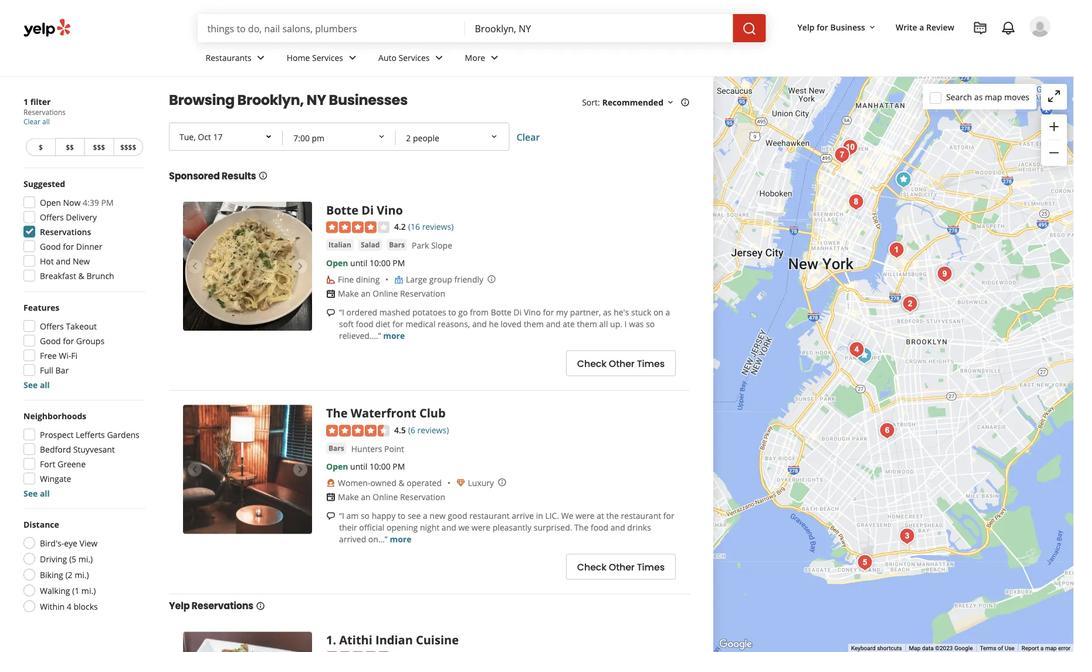 Task type: locate. For each thing, give the bounding box(es) containing it.
we
[[459, 522, 470, 533]]

check other times link down drinks
[[566, 554, 676, 580]]

1 horizontal spatial bars button
[[387, 239, 407, 251]]

none field "near"
[[475, 22, 724, 35]]

more link down opening
[[390, 534, 412, 545]]

0 vertical spatial an
[[361, 288, 371, 299]]

1 vertical spatial slideshow element
[[183, 405, 312, 534]]

1 vertical spatial food
[[591, 522, 609, 533]]

2 vertical spatial reservations
[[192, 600, 254, 613]]

0 vertical spatial open
[[40, 197, 61, 208]]

other down i
[[609, 357, 635, 370]]

0 vertical spatial see
[[23, 379, 38, 391]]

check
[[577, 357, 607, 370], [577, 561, 607, 574]]

for left business
[[817, 21, 828, 33]]

none field up business categories element
[[475, 22, 724, 35]]

2 times from the top
[[637, 561, 665, 574]]

1 vertical spatial 1
[[326, 632, 333, 648]]

1 vertical spatial see all
[[23, 488, 50, 499]]

0 horizontal spatial clear
[[23, 117, 40, 126]]

until up women- on the left of page
[[350, 461, 368, 472]]

hot
[[40, 256, 54, 267]]

sponsored results
[[169, 169, 256, 182]]

2 see from the top
[[23, 488, 38, 499]]

1 times from the top
[[637, 357, 665, 370]]

2 "i from the top
[[339, 510, 344, 522]]

& down new
[[78, 270, 84, 281]]

0 vertical spatial reservation
[[400, 288, 445, 299]]

services
[[312, 52, 343, 63], [399, 52, 430, 63]]

we
[[561, 510, 574, 522]]

more link for vino
[[383, 330, 405, 342]]

1 horizontal spatial them
[[577, 319, 597, 330]]

make down women- on the left of page
[[338, 492, 359, 503]]

food down ordered
[[356, 319, 374, 330]]

1 horizontal spatial services
[[399, 52, 430, 63]]

1 vertical spatial bars button
[[326, 443, 347, 454]]

other
[[609, 357, 635, 370], [609, 561, 635, 574]]

1 make an online reservation from the top
[[338, 288, 445, 299]]

1 vertical spatial more
[[390, 534, 412, 545]]

1 see all button from the top
[[23, 379, 50, 391]]

bars link down 4.2
[[387, 239, 407, 251]]

to for club
[[398, 510, 406, 522]]

reservation down the large
[[400, 288, 445, 299]]

16 speech v2 image for botte di vino
[[326, 308, 336, 318]]

good up the free
[[40, 335, 61, 347]]

check down partner,
[[577, 357, 607, 370]]

more link
[[383, 330, 405, 342], [390, 534, 412, 545]]

botte up 4.2 star rating image
[[326, 202, 359, 218]]

di up 4.2 star rating image
[[362, 202, 374, 218]]

other for club
[[609, 561, 635, 574]]

more down diet
[[383, 330, 405, 342]]

as right search
[[975, 91, 983, 103]]

them
[[524, 319, 544, 330], [577, 319, 597, 330]]

reservation down operated
[[400, 492, 445, 503]]

1 an from the top
[[361, 288, 371, 299]]

bars button down 4.2
[[387, 239, 407, 251]]

"i for the
[[339, 510, 344, 522]]

medical
[[406, 319, 436, 330]]

24 chevron down v2 image right restaurants
[[254, 51, 268, 65]]

0 vertical spatial as
[[975, 91, 983, 103]]

16 speech v2 image
[[326, 308, 336, 318], [326, 512, 336, 521]]

check other times down drinks
[[577, 561, 665, 574]]

bushniwa image
[[933, 263, 957, 286]]

restaurant up drinks
[[621, 510, 661, 522]]

bars for the leftmost 'bars' link bars button
[[329, 444, 344, 453]]

3 24 chevron down v2 image from the left
[[488, 51, 502, 65]]

1 vertical spatial mi.)
[[75, 569, 89, 581]]

see up distance on the left of the page
[[23, 488, 38, 499]]

24 chevron down v2 image
[[254, 51, 268, 65], [346, 51, 360, 65], [488, 51, 502, 65]]

atlas steakhouse image
[[876, 419, 899, 443]]

see all down full
[[23, 379, 50, 391]]

see up neighborhoods
[[23, 379, 38, 391]]

for down offers takeout
[[63, 335, 74, 347]]

1 none field from the left
[[207, 22, 456, 35]]

1 check other times from the top
[[577, 357, 665, 370]]

group containing suggested
[[20, 178, 146, 285]]

2 check other times link from the top
[[566, 554, 676, 580]]

driving
[[40, 554, 67, 565]]

good up hot
[[40, 241, 61, 252]]

good for dinner
[[40, 241, 102, 252]]

1 horizontal spatial food
[[591, 522, 609, 533]]

24 chevron down v2 image inside home services link
[[346, 51, 360, 65]]

open for botte
[[326, 258, 348, 269]]

mi.) for biking (2 mi.)
[[75, 569, 89, 581]]

check other times for club
[[577, 561, 665, 574]]

0 vertical spatial botte
[[326, 202, 359, 218]]

1 vertical spatial reviews)
[[418, 425, 449, 436]]

1 vertical spatial pm
[[393, 258, 405, 269]]

sponsored
[[169, 169, 220, 182]]

1 until from the top
[[350, 258, 368, 269]]

free wi-fi
[[40, 350, 77, 361]]

food inside "i ordered mashed potatoes to go from botte di vino for my partner, as he's stuck on a soft food diet for medical reasons, and he loved them and ate them all up. i was so relieved.…"
[[356, 319, 374, 330]]

1 see all from the top
[[23, 379, 50, 391]]

0 vertical spatial more link
[[383, 330, 405, 342]]

group
[[1042, 114, 1067, 166], [20, 178, 146, 285], [20, 302, 146, 391], [20, 410, 146, 499]]

google image
[[716, 637, 755, 653]]

open until 10:00 pm for waterfront
[[326, 461, 405, 472]]

0 vertical spatial map
[[985, 91, 1002, 103]]

times
[[637, 357, 665, 370], [637, 561, 665, 574]]

food down at
[[591, 522, 609, 533]]

fort
[[40, 459, 55, 470]]

0 vertical spatial food
[[356, 319, 374, 330]]

mateo r. image
[[1030, 16, 1051, 37]]

a right write
[[920, 21, 924, 33]]

2 until from the top
[[350, 461, 368, 472]]

stuyvesant
[[73, 444, 115, 455]]

1 horizontal spatial to
[[448, 307, 456, 318]]

yelp inside button
[[798, 21, 815, 33]]

more link down diet
[[383, 330, 405, 342]]

all inside "i ordered mashed potatoes to go from botte di vino for my partner, as he's stuck on a soft food diet for medical reasons, and he loved them and ate them all up. i was so relieved.…"
[[599, 319, 608, 330]]

0 vertical spatial di
[[362, 202, 374, 218]]

make
[[338, 288, 359, 299], [338, 492, 359, 503]]

1 horizontal spatial vino
[[524, 307, 541, 318]]

1 horizontal spatial 24 chevron down v2 image
[[346, 51, 360, 65]]

mi.) right (1
[[81, 585, 96, 596]]

them down partner,
[[577, 319, 597, 330]]

0 vertical spatial 1
[[23, 96, 28, 107]]

1 16 speech v2 image from the top
[[326, 308, 336, 318]]

botte up 'he'
[[491, 307, 512, 318]]

open down suggested
[[40, 197, 61, 208]]

online for di
[[373, 288, 398, 299]]

the waterfront club image
[[892, 168, 916, 192], [183, 405, 312, 534]]

an for di
[[361, 288, 371, 299]]

"i inside "i am so happy to see a new good restaurant arrive in lic. we were at the restaurant for their official opening night and we were pleasantly surprised. the food and drinks arrived on…"
[[339, 510, 344, 522]]

and down my
[[546, 319, 561, 330]]

i
[[625, 319, 627, 330]]

features
[[23, 302, 59, 313]]

check other times link for club
[[566, 554, 676, 580]]

"i inside "i ordered mashed potatoes to go from botte di vino for my partner, as he's stuck on a soft food diet for medical reasons, and he loved them and ate them all up. i was so relieved.…"
[[339, 307, 344, 318]]

user actions element
[[788, 15, 1067, 87]]

on…"
[[368, 534, 388, 545]]

other down drinks
[[609, 561, 635, 574]]

0 horizontal spatial services
[[312, 52, 343, 63]]

1 horizontal spatial 1
[[326, 632, 333, 648]]

open until 10:00 pm up dining on the top of the page
[[326, 258, 405, 269]]

make an online reservation down 16 large group friendly v2 image
[[338, 288, 445, 299]]

10:00 for di
[[370, 258, 391, 269]]

"i up soft
[[339, 307, 344, 318]]

(6
[[408, 425, 415, 436]]

1
[[23, 96, 28, 107], [326, 632, 333, 648]]

1 check other times link from the top
[[566, 351, 676, 377]]

1 make from the top
[[338, 288, 359, 299]]

.
[[333, 632, 336, 648]]

1 horizontal spatial bars
[[389, 240, 405, 250]]

2 slideshow element from the top
[[183, 405, 312, 534]]

1 vertical spatial di
[[514, 307, 522, 318]]

0 vertical spatial see all button
[[23, 379, 50, 391]]

2 services from the left
[[399, 52, 430, 63]]

$$
[[66, 142, 74, 152]]

1 services from the left
[[312, 52, 343, 63]]

$$$$
[[120, 142, 136, 152]]

for inside button
[[817, 21, 828, 33]]

fort greene
[[40, 459, 86, 470]]

10:00 up owned
[[370, 461, 391, 472]]

1 other from the top
[[609, 357, 635, 370]]

2 good from the top
[[40, 335, 61, 347]]

yelp for yelp reservations
[[169, 600, 190, 613]]

online
[[373, 288, 398, 299], [373, 492, 398, 503]]

so inside "i am so happy to see a new good restaurant arrive in lic. we were at the restaurant for their official opening night and we were pleasantly surprised. the food and drinks arrived on…"
[[361, 510, 370, 522]]

botte
[[326, 202, 359, 218], [491, 307, 512, 318]]

food inside "i am so happy to see a new good restaurant arrive in lic. we were at the restaurant for their official opening night and we were pleasantly surprised. the food and drinks arrived on…"
[[591, 522, 609, 533]]

$$$
[[93, 142, 105, 152]]

offers delivery
[[40, 212, 97, 223]]

2 16 reservation v2 image from the top
[[326, 493, 336, 502]]

2 check from the top
[[577, 561, 607, 574]]

1 slideshow element from the top
[[183, 202, 312, 331]]

1 vertical spatial so
[[361, 510, 370, 522]]

stuck
[[631, 307, 651, 318]]

0 vertical spatial make
[[338, 288, 359, 299]]

italian button
[[326, 239, 354, 251]]

see all button down full
[[23, 379, 50, 391]]

reviews) up "slope"
[[422, 221, 454, 232]]

2 make from the top
[[338, 492, 359, 503]]

0 horizontal spatial the waterfront club image
[[183, 405, 312, 534]]

1 vertical spatial more link
[[390, 534, 412, 545]]

24 chevron down v2 image inside the restaurants link
[[254, 51, 268, 65]]

neighborhoods
[[23, 410, 86, 422]]

1 good from the top
[[40, 241, 61, 252]]

2 10:00 from the top
[[370, 461, 391, 472]]

atithi indian cuisine image
[[885, 239, 909, 262]]

1 vertical spatial see all button
[[23, 488, 50, 499]]

browsing
[[169, 90, 235, 110]]

reviews)
[[422, 221, 454, 232], [418, 425, 449, 436]]

baron's image
[[899, 293, 922, 316]]

bars for topmost 'bars' link's bars button
[[389, 240, 405, 250]]

0 horizontal spatial restaurant
[[470, 510, 510, 522]]

good for good for groups
[[40, 335, 61, 347]]

see all button down wingate
[[23, 488, 50, 499]]

16 reservation v2 image
[[326, 289, 336, 299], [326, 493, 336, 502]]

vino left my
[[524, 307, 541, 318]]

good for groups
[[40, 335, 104, 347]]

1 left atithi
[[326, 632, 333, 648]]

1 vertical spatial to
[[398, 510, 406, 522]]

"i left am
[[339, 510, 344, 522]]

to up opening
[[398, 510, 406, 522]]

services for home services
[[312, 52, 343, 63]]

auto services link
[[369, 42, 456, 76]]

open up 16 women owned v2 icon
[[326, 461, 348, 472]]

2 none field from the left
[[475, 22, 724, 35]]

now
[[63, 197, 81, 208]]

a inside "i am so happy to see a new good restaurant arrive in lic. we were at the restaurant for their official opening night and we were pleasantly surprised. the food and drinks arrived on…"
[[423, 510, 428, 522]]

services inside auto services link
[[399, 52, 430, 63]]

businesses
[[329, 90, 408, 110]]

2 make an online reservation from the top
[[338, 492, 445, 503]]

map for error
[[1045, 645, 1057, 652]]

none field up home services link
[[207, 22, 456, 35]]

biking (2 mi.)
[[40, 569, 89, 581]]

1 horizontal spatial as
[[975, 91, 983, 103]]

hunters point
[[351, 443, 404, 454]]

1 check from the top
[[577, 357, 607, 370]]

1 horizontal spatial the waterfront club image
[[892, 168, 916, 192]]

1 vertical spatial bars
[[329, 444, 344, 453]]

slideshow element
[[183, 202, 312, 331], [183, 405, 312, 534]]

16 speech v2 image for the waterfront club
[[326, 512, 336, 521]]

other for vino
[[609, 357, 635, 370]]

distance
[[23, 519, 59, 530]]

2 restaurant from the left
[[621, 510, 661, 522]]

1 horizontal spatial the
[[575, 522, 589, 533]]

make an online reservation down women-owned & operated
[[338, 492, 445, 503]]

0 horizontal spatial so
[[361, 510, 370, 522]]

notifications image
[[1002, 21, 1016, 35]]

for
[[817, 21, 828, 33], [63, 241, 74, 252], [543, 307, 554, 318], [392, 319, 404, 330], [63, 335, 74, 347], [664, 510, 675, 522]]

1 16 reservation v2 image from the top
[[326, 289, 336, 299]]

4.2 star rating image
[[326, 222, 390, 233]]

until for waterfront
[[350, 461, 368, 472]]

2 16 speech v2 image from the top
[[326, 512, 336, 521]]

offers for offers takeout
[[40, 321, 64, 332]]

to
[[448, 307, 456, 318], [398, 510, 406, 522]]

previous image
[[188, 259, 202, 273]]

map for moves
[[985, 91, 1002, 103]]

2 other from the top
[[609, 561, 635, 574]]

as
[[975, 91, 983, 103], [603, 307, 612, 318]]

bars down 4.2
[[389, 240, 405, 250]]

0 horizontal spatial as
[[603, 307, 612, 318]]

16 chevron down v2 image
[[868, 23, 877, 32]]

1 vertical spatial the waterfront club image
[[183, 405, 312, 534]]

omakase sushi dairo image
[[845, 190, 868, 214]]

atithi indian cuisine link
[[339, 632, 459, 648]]

2 reservation from the top
[[400, 492, 445, 503]]

check other times link down up.
[[566, 351, 676, 377]]

16 info v2 image
[[681, 98, 690, 107], [258, 171, 268, 180], [256, 602, 265, 611]]

yelp for business button
[[793, 16, 882, 38]]

24 chevron down v2 image inside more link
[[488, 51, 502, 65]]

info icon image
[[487, 274, 496, 284], [487, 274, 496, 284], [498, 478, 507, 487], [498, 478, 507, 487]]

16 info v2 image right 16 chevron down v2 image on the top
[[681, 98, 690, 107]]

16 chevron down v2 image
[[666, 98, 675, 107]]

a right on on the right top of the page
[[666, 307, 670, 318]]

online down owned
[[373, 492, 398, 503]]

so inside "i ordered mashed potatoes to go from botte di vino for my partner, as he's stuck on a soft food diet for medical reasons, and he loved them and ate them all up. i was so relieved.…"
[[646, 319, 655, 330]]

the up 4.5 star rating image
[[326, 405, 348, 421]]

0 vertical spatial 16 speech v2 image
[[326, 308, 336, 318]]

0 horizontal spatial botte
[[326, 202, 359, 218]]

mi.) right (2
[[75, 569, 89, 581]]

1 left filter
[[23, 96, 28, 107]]

0 vertical spatial yelp
[[798, 21, 815, 33]]

1 inside 1 filter reservations clear all
[[23, 96, 28, 107]]

Cover field
[[397, 125, 507, 151]]

flatiron restaurant image
[[845, 338, 869, 362]]

relieved.…"
[[339, 330, 381, 342]]

1 "i from the top
[[339, 307, 344, 318]]

from
[[470, 307, 489, 318]]

see for full bar
[[23, 379, 38, 391]]

0 vertical spatial online
[[373, 288, 398, 299]]

times down drinks
[[637, 561, 665, 574]]

1 vertical spatial botte
[[491, 307, 512, 318]]

surprised.
[[534, 522, 572, 533]]

all down filter
[[42, 117, 50, 126]]

2 online from the top
[[373, 492, 398, 503]]

mi.) right (5
[[78, 554, 93, 565]]

2 check other times from the top
[[577, 561, 665, 574]]

more down opening
[[390, 534, 412, 545]]

pm down point
[[393, 461, 405, 472]]

check down at
[[577, 561, 607, 574]]

until up fine dining
[[350, 258, 368, 269]]

0 vertical spatial &
[[78, 270, 84, 281]]

1 vertical spatial make
[[338, 492, 359, 503]]

breakfast & brunch
[[40, 270, 114, 281]]

open until 10:00 pm for di
[[326, 258, 405, 269]]

1 online from the top
[[373, 288, 398, 299]]

to inside "i ordered mashed potatoes to go from botte di vino for my partner, as he's stuck on a soft food diet for medical reasons, and he loved them and ate them all up. i was so relieved.…"
[[448, 307, 456, 318]]

1 reservation from the top
[[400, 288, 445, 299]]

None search field
[[198, 14, 768, 42]]

bars button down 4.5 star rating image
[[326, 443, 347, 454]]

24 chevron down v2 image left 'auto'
[[346, 51, 360, 65]]

the inside "i am so happy to see a new good restaurant arrive in lic. we were at the restaurant for their official opening night and we were pleasantly surprised. the food and drinks arrived on…"
[[575, 522, 589, 533]]

1 vertical spatial open
[[326, 258, 348, 269]]

write
[[896, 21, 918, 33]]

2 horizontal spatial 24 chevron down v2 image
[[488, 51, 502, 65]]

16 luxury v2 image
[[456, 479, 466, 488]]

none field find
[[207, 22, 456, 35]]

to left go
[[448, 307, 456, 318]]

0 vertical spatial open until 10:00 pm
[[326, 258, 405, 269]]

so right was
[[646, 319, 655, 330]]

them right loved
[[524, 319, 544, 330]]

1 horizontal spatial none field
[[475, 22, 724, 35]]

for up "hot and new"
[[63, 241, 74, 252]]

$ button
[[26, 138, 55, 156]]

new
[[73, 256, 90, 267]]

reviews) down club
[[418, 425, 449, 436]]

online down 16 large group friendly v2 image
[[373, 288, 398, 299]]

make for botte
[[338, 288, 359, 299]]

open until 10:00 pm
[[326, 258, 405, 269], [326, 461, 405, 472]]

yelp for yelp for business
[[798, 21, 815, 33]]

0 vertical spatial check other times
[[577, 357, 665, 370]]

None field
[[207, 22, 456, 35], [475, 22, 724, 35]]

lic.
[[545, 510, 559, 522]]

for down mashed
[[392, 319, 404, 330]]

2 open until 10:00 pm from the top
[[326, 461, 405, 472]]

1 vertical spatial offers
[[40, 321, 64, 332]]

1 vertical spatial 16 info v2 image
[[258, 171, 268, 180]]

services inside home services link
[[312, 52, 343, 63]]

1 see from the top
[[23, 379, 38, 391]]

0 vertical spatial good
[[40, 241, 61, 252]]

brunch
[[87, 270, 114, 281]]

"i
[[339, 307, 344, 318], [339, 510, 344, 522]]

0 vertical spatial more
[[383, 330, 405, 342]]

friendly
[[454, 274, 484, 285]]

0 horizontal spatial yelp
[[169, 600, 190, 613]]

0 vertical spatial were
[[576, 510, 595, 522]]

16 speech v2 image left ordered
[[326, 308, 336, 318]]

ny
[[307, 90, 326, 110]]

2 vertical spatial pm
[[393, 461, 405, 472]]

botte di vino link
[[326, 202, 403, 218]]

make down the fine
[[338, 288, 359, 299]]

to inside "i am so happy to see a new good restaurant arrive in lic. we were at the restaurant for their official opening night and we were pleasantly surprised. the food and drinks arrived on…"
[[398, 510, 406, 522]]

vino up 4.2 link
[[377, 202, 403, 218]]

check for the waterfront club
[[577, 561, 607, 574]]

botte di vino image
[[183, 202, 312, 331]]

at
[[597, 510, 604, 522]]

1 24 chevron down v2 image from the left
[[254, 51, 268, 65]]

1 horizontal spatial restaurant
[[621, 510, 661, 522]]

were right we
[[472, 522, 491, 533]]

the waterfront club
[[326, 405, 446, 421]]

0 vertical spatial "i
[[339, 307, 344, 318]]

restaurant up pleasantly
[[470, 510, 510, 522]]

2 24 chevron down v2 image from the left
[[346, 51, 360, 65]]

services left 24 chevron down v2 image
[[399, 52, 430, 63]]

until
[[350, 258, 368, 269], [350, 461, 368, 472]]

0 vertical spatial check
[[577, 357, 607, 370]]

16 speech v2 image left am
[[326, 512, 336, 521]]

0 horizontal spatial bars
[[329, 444, 344, 453]]

teura albanian & italian restaurant image
[[853, 551, 877, 575]]

more for club
[[390, 534, 412, 545]]

until for di
[[350, 258, 368, 269]]

1 for 1 . atithi indian cuisine
[[326, 632, 333, 648]]

opening
[[387, 522, 418, 533]]

blocks
[[74, 601, 98, 612]]

16 reservation v2 image for botte
[[326, 289, 336, 299]]

see all button for full bar
[[23, 379, 50, 391]]

bar
[[55, 365, 69, 376]]

24 chevron down v2 image right more
[[488, 51, 502, 65]]

offers down features
[[40, 321, 64, 332]]

1 open until 10:00 pm from the top
[[326, 258, 405, 269]]

services right home
[[312, 52, 343, 63]]

0 vertical spatial see all
[[23, 379, 50, 391]]

see all for full bar
[[23, 379, 50, 391]]

16 reservation v2 image down 16 women owned v2 icon
[[326, 493, 336, 502]]

1 horizontal spatial botte
[[491, 307, 512, 318]]

so right am
[[361, 510, 370, 522]]

16 info v2 image right results
[[258, 171, 268, 180]]

map left moves
[[985, 91, 1002, 103]]

0 vertical spatial the
[[326, 405, 348, 421]]

group containing neighborhoods
[[20, 410, 146, 499]]

0 vertical spatial offers
[[40, 212, 64, 223]]

large group friendly
[[406, 274, 484, 285]]

omakase sushi by hiro image
[[896, 525, 919, 548]]

2 an from the top
[[361, 492, 371, 503]]

owned
[[370, 478, 397, 489]]

2 see all button from the top
[[23, 488, 50, 499]]

0 vertical spatial check other times link
[[566, 351, 676, 377]]

2 see all from the top
[[23, 488, 50, 499]]

1 vertical spatial good
[[40, 335, 61, 347]]

and up breakfast
[[56, 256, 71, 267]]

write a review link
[[891, 16, 959, 38]]

search
[[946, 91, 972, 103]]

the right surprised.
[[575, 522, 589, 533]]

kyuramen - times square image
[[839, 136, 862, 159]]

1 vertical spatial open until 10:00 pm
[[326, 461, 405, 472]]

italian
[[329, 240, 351, 250]]

1 vertical spatial as
[[603, 307, 612, 318]]

bars link down 4.5 star rating image
[[326, 443, 347, 454]]

arrive
[[512, 510, 534, 522]]

0 vertical spatial make an online reservation
[[338, 288, 445, 299]]

0 vertical spatial to
[[448, 307, 456, 318]]

2 offers from the top
[[40, 321, 64, 332]]

1 for 1 filter reservations clear all
[[23, 96, 28, 107]]

prospect
[[40, 429, 74, 440]]

1 horizontal spatial yelp
[[798, 21, 815, 33]]

& right owned
[[399, 478, 405, 489]]

1 horizontal spatial &
[[399, 478, 405, 489]]

0 vertical spatial 16 reservation v2 image
[[326, 289, 336, 299]]

a inside "i ordered mashed potatoes to go from botte di vino for my partner, as he's stuck on a soft food diet for medical reasons, and he loved them and ate them all up. i was so relieved.…"
[[666, 307, 670, 318]]

all left up.
[[599, 319, 608, 330]]

to for vino
[[448, 307, 456, 318]]

1 vertical spatial 10:00
[[370, 461, 391, 472]]

more for vino
[[383, 330, 405, 342]]

16 reservation v2 image down the 16 fine dining v2 icon
[[326, 289, 336, 299]]

zoom out image
[[1047, 146, 1062, 160]]

a right see in the bottom of the page
[[423, 510, 428, 522]]

1 offers from the top
[[40, 212, 64, 223]]

search image
[[743, 22, 757, 36]]

an down dining on the top of the page
[[361, 288, 371, 299]]

0 vertical spatial 10:00
[[370, 258, 391, 269]]

0 horizontal spatial them
[[524, 319, 544, 330]]

filter
[[30, 96, 51, 107]]

club
[[420, 405, 446, 421]]

1 restaurant from the left
[[470, 510, 510, 522]]

1 vertical spatial see
[[23, 488, 38, 499]]

1 vertical spatial map
[[1045, 645, 1057, 652]]

0 horizontal spatial to
[[398, 510, 406, 522]]

1 10:00 from the top
[[370, 258, 391, 269]]

business
[[831, 21, 865, 33]]

option group
[[20, 519, 146, 616]]

he
[[489, 319, 499, 330]]

so
[[646, 319, 655, 330], [361, 510, 370, 522]]

1 vertical spatial online
[[373, 492, 398, 503]]

10:00 up dining on the top of the page
[[370, 258, 391, 269]]

1 horizontal spatial di
[[514, 307, 522, 318]]



Task type: describe. For each thing, give the bounding box(es) containing it.
Near text field
[[475, 22, 724, 35]]

see all for wingate
[[23, 488, 50, 499]]

(2
[[65, 569, 73, 581]]

in
[[536, 510, 543, 522]]

keyboard shortcuts button
[[851, 645, 902, 653]]

offers for offers delivery
[[40, 212, 64, 223]]

& inside group
[[78, 270, 84, 281]]

slideshow element for botte
[[183, 202, 312, 331]]

4.5 star rating image
[[326, 425, 390, 437]]

review
[[927, 21, 955, 33]]

group containing features
[[20, 302, 146, 391]]

projects image
[[973, 21, 988, 35]]

fi
[[71, 350, 77, 361]]

reviews) for botte di vino
[[422, 221, 454, 232]]

botte inside "i ordered mashed potatoes to go from botte di vino for my partner, as he's stuck on a soft food diet for medical reasons, and he loved them and ate them all up. i was so relieved.…"
[[491, 307, 512, 318]]

1 vertical spatial clear
[[517, 130, 540, 143]]

their
[[339, 522, 357, 533]]

restaurants link
[[196, 42, 277, 76]]

open now 4:39 pm
[[40, 197, 114, 208]]

di inside "i ordered mashed potatoes to go from botte di vino for my partner, as he's stuck on a soft food diet for medical reasons, and he loved them and ate them all up. i was so relieved.…"
[[514, 307, 522, 318]]

baron's image
[[899, 293, 922, 316]]

for inside "i am so happy to see a new good restaurant arrive in lic. we were at the restaurant for their official opening night and we were pleasantly surprised. the food and drinks arrived on…"
[[664, 510, 675, 522]]

Find text field
[[207, 22, 456, 35]]

16 reservation v2 image for the
[[326, 493, 336, 502]]

map region
[[675, 0, 1074, 653]]

keyboard
[[851, 645, 876, 652]]

0 vertical spatial the waterfront club image
[[892, 168, 916, 192]]

0 horizontal spatial di
[[362, 202, 374, 218]]

all down full
[[40, 379, 50, 391]]

salad link
[[358, 239, 382, 251]]

map data ©2023 google
[[909, 645, 973, 652]]

make an online reservation for vino
[[338, 288, 445, 299]]

pleasantly
[[493, 522, 532, 533]]

4.2 link
[[394, 220, 406, 233]]

next image
[[293, 463, 307, 477]]

suggested
[[23, 178, 65, 189]]

park
[[412, 240, 429, 251]]

24 chevron down v2 image for restaurants
[[254, 51, 268, 65]]

mi.) for driving (5 mi.)
[[78, 554, 93, 565]]

0 horizontal spatial the
[[326, 405, 348, 421]]

4
[[67, 601, 71, 612]]

pm for the waterfront club
[[393, 461, 405, 472]]

official
[[359, 522, 385, 533]]

1 vertical spatial &
[[399, 478, 405, 489]]

reservation for club
[[400, 492, 445, 503]]

vino inside "i ordered mashed potatoes to go from botte di vino for my partner, as he's stuck on a soft food diet for medical reasons, and he loved them and ate them all up. i was so relieved.…"
[[524, 307, 541, 318]]

mi.) for walking (1 mi.)
[[81, 585, 96, 596]]

view
[[80, 538, 98, 549]]

walking (1 mi.)
[[40, 585, 96, 596]]

services for auto services
[[399, 52, 430, 63]]

4.5 link
[[394, 423, 406, 436]]

16 fine dining v2 image
[[326, 275, 336, 285]]

previous image
[[188, 463, 202, 477]]

ordered
[[346, 307, 377, 318]]

browsing brooklyn, ny businesses
[[169, 90, 408, 110]]

restaurants
[[206, 52, 252, 63]]

all down wingate
[[40, 488, 50, 499]]

hunters
[[351, 443, 382, 454]]

bedford
[[40, 444, 71, 455]]

clear inside 1 filter reservations clear all
[[23, 117, 40, 126]]

next image
[[293, 259, 307, 273]]

Select a date text field
[[170, 124, 283, 150]]

diet
[[376, 319, 390, 330]]

ate
[[563, 319, 575, 330]]

a right report
[[1041, 645, 1044, 652]]

$$$$ button
[[113, 138, 143, 156]]

salad button
[[358, 239, 382, 251]]

and inside group
[[56, 256, 71, 267]]

as inside "i ordered mashed potatoes to go from botte di vino for my partner, as he's stuck on a soft food diet for medical reasons, and he loved them and ate them all up. i was so relieved.…"
[[603, 307, 612, 318]]

data
[[922, 645, 934, 652]]

0 vertical spatial bars link
[[387, 239, 407, 251]]

(6 reviews)
[[408, 425, 449, 436]]

0 vertical spatial 16 info v2 image
[[681, 98, 690, 107]]

see for wingate
[[23, 488, 38, 499]]

10:00 for waterfront
[[370, 461, 391, 472]]

clear all link
[[23, 117, 50, 126]]

auto services
[[378, 52, 430, 63]]

italian link
[[326, 239, 354, 251]]

zoom in image
[[1047, 120, 1062, 134]]

wi-
[[59, 350, 71, 361]]

slope
[[431, 240, 452, 251]]

16 women owned v2 image
[[326, 479, 336, 488]]

0 vertical spatial pm
[[101, 197, 114, 208]]

Time field
[[284, 125, 395, 151]]

prospect lefferts gardens
[[40, 429, 140, 440]]

bird's-
[[40, 538, 64, 549]]

$$$ button
[[84, 138, 113, 156]]

for left my
[[543, 307, 554, 318]]

24 chevron down v2 image
[[432, 51, 446, 65]]

open for the
[[326, 461, 348, 472]]

check other times link for vino
[[566, 351, 676, 377]]

moves
[[1005, 91, 1030, 103]]

1 them from the left
[[524, 319, 544, 330]]

0 vertical spatial vino
[[377, 202, 403, 218]]

2 them from the left
[[577, 319, 597, 330]]

the waterfront club link
[[326, 405, 446, 421]]

0 vertical spatial reservations
[[23, 107, 66, 117]]

loved
[[501, 319, 522, 330]]

see
[[408, 510, 421, 522]]

an for waterfront
[[361, 492, 371, 503]]

reservations inside group
[[40, 226, 91, 237]]

slideshow element for the
[[183, 405, 312, 534]]

check other times for vino
[[577, 357, 665, 370]]

make for the
[[338, 492, 359, 503]]

fine
[[338, 274, 354, 285]]

times for the waterfront club
[[637, 561, 665, 574]]

auto
[[378, 52, 397, 63]]

24 chevron down v2 image for home services
[[346, 51, 360, 65]]

(5
[[69, 554, 76, 565]]

walking
[[40, 585, 70, 596]]

point
[[384, 443, 404, 454]]

expand map image
[[1047, 89, 1062, 103]]

report
[[1022, 645, 1039, 652]]

large
[[406, 274, 427, 285]]

more link for club
[[390, 534, 412, 545]]

park slope
[[412, 240, 452, 251]]

brooklyn,
[[237, 90, 304, 110]]

0 horizontal spatial bars link
[[326, 443, 347, 454]]

2 vertical spatial 16 info v2 image
[[256, 602, 265, 611]]

and down from
[[472, 319, 487, 330]]

luxury
[[468, 478, 494, 489]]

(16
[[408, 221, 420, 232]]

botte di vino image
[[853, 344, 876, 368]]

hot and new
[[40, 256, 90, 267]]

©2023
[[935, 645, 953, 652]]

times for botte di vino
[[637, 357, 665, 370]]

4:39
[[83, 197, 99, 208]]

check for botte di vino
[[577, 357, 607, 370]]

biking
[[40, 569, 63, 581]]

bars button for the leftmost 'bars' link
[[326, 443, 347, 454]]

option group containing distance
[[20, 519, 146, 616]]

group
[[429, 274, 452, 285]]

groups
[[76, 335, 104, 347]]

reviews) for the waterfront club
[[418, 425, 449, 436]]

(16 reviews) link
[[408, 220, 454, 233]]

eye
[[64, 538, 77, 549]]

and down good at the bottom left
[[442, 522, 456, 533]]

$
[[39, 142, 43, 152]]

16 large group friendly v2 image
[[394, 275, 404, 285]]

full bar
[[40, 365, 69, 376]]

map
[[909, 645, 921, 652]]

potatoes
[[413, 307, 446, 318]]

buena vista restaurant & bar image
[[831, 143, 854, 167]]

bars button for topmost 'bars' link
[[387, 239, 407, 251]]

write a review
[[896, 21, 955, 33]]

reservation for vino
[[400, 288, 445, 299]]

business categories element
[[196, 42, 1051, 76]]

home services
[[287, 52, 343, 63]]

make an online reservation for club
[[338, 492, 445, 503]]

takeout
[[66, 321, 97, 332]]

recommended button
[[602, 97, 675, 108]]

yelp reservations
[[169, 600, 254, 613]]

pm for botte di vino
[[393, 258, 405, 269]]

bird's-eye view
[[40, 538, 98, 549]]

all inside 1 filter reservations clear all
[[42, 117, 50, 126]]

and down the
[[611, 522, 625, 533]]

"i for botte
[[339, 307, 344, 318]]

up.
[[610, 319, 623, 330]]

online for waterfront
[[373, 492, 398, 503]]

my
[[556, 307, 568, 318]]

driving (5 mi.)
[[40, 554, 93, 565]]

24 chevron down v2 image for more
[[488, 51, 502, 65]]

see all button for wingate
[[23, 488, 50, 499]]

search as map moves
[[946, 91, 1030, 103]]

terms of use link
[[980, 645, 1015, 652]]

1 vertical spatial were
[[472, 522, 491, 533]]

good for good for dinner
[[40, 241, 61, 252]]

women-
[[338, 478, 371, 489]]



Task type: vqa. For each thing, say whether or not it's contained in the screenshot.
bottom FOOD
yes



